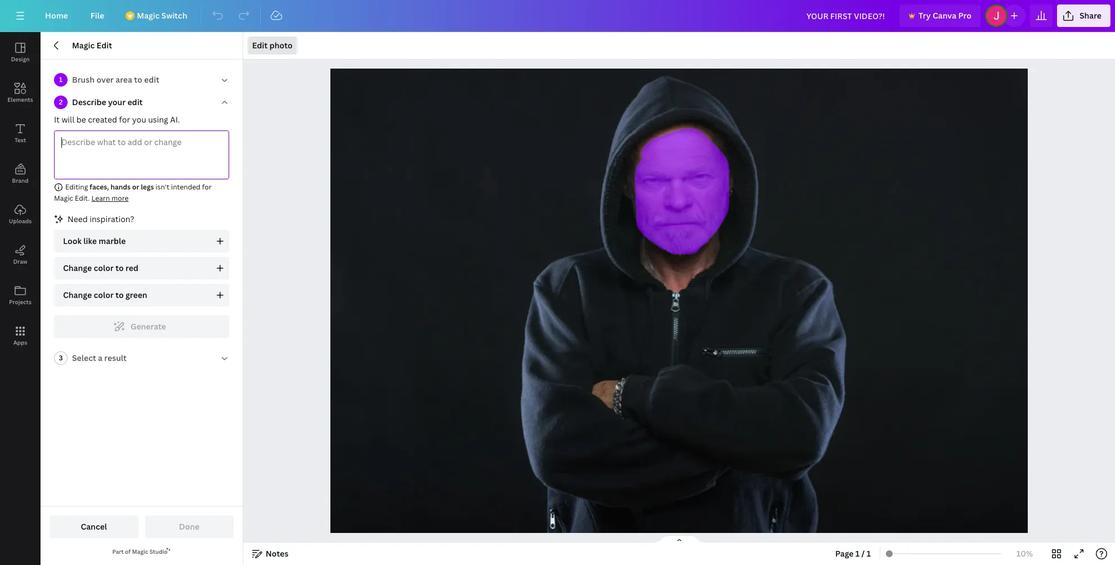 Task type: describe. For each thing, give the bounding box(es) containing it.
change for change color to red
[[63, 263, 92, 274]]

design button
[[0, 32, 41, 73]]

intended
[[171, 182, 200, 192]]

10% button
[[1007, 546, 1043, 564]]

need inspiration?
[[68, 214, 134, 225]]

3
[[59, 354, 63, 363]]

select a result
[[72, 353, 127, 364]]

magic edit
[[72, 40, 112, 51]]

file
[[91, 10, 104, 21]]

apps
[[13, 339, 27, 347]]

brush
[[72, 74, 95, 85]]

magic for magic studio
[[132, 548, 148, 556]]

created
[[88, 114, 117, 125]]

magic for magic edit
[[72, 40, 95, 51]]

page
[[836, 549, 854, 560]]

learn more link
[[91, 194, 129, 203]]

side panel tab list
[[0, 32, 41, 356]]

try canva pro button
[[900, 5, 981, 27]]

describe
[[72, 97, 106, 108]]

magic switch button
[[118, 5, 196, 27]]

studio
[[150, 548, 168, 556]]

uploads button
[[0, 194, 41, 235]]

+ add page
[[654, 499, 696, 510]]

uploads
[[9, 217, 32, 225]]

it will be created for you using ai.
[[54, 114, 180, 125]]

cancel
[[81, 522, 107, 533]]

elements
[[7, 96, 33, 104]]

main menu bar
[[0, 0, 1115, 32]]

file button
[[82, 5, 113, 27]]

2 horizontal spatial 1
[[867, 549, 871, 560]]

home link
[[36, 5, 77, 27]]

1 horizontal spatial 1
[[856, 549, 860, 560]]

2
[[59, 97, 63, 107]]

0 vertical spatial to
[[134, 74, 142, 85]]

ai.
[[170, 114, 180, 125]]

try
[[919, 10, 931, 21]]

notes button
[[248, 546, 293, 564]]

share button
[[1057, 5, 1111, 27]]

projects
[[9, 298, 32, 306]]

edit photo button
[[248, 37, 297, 55]]

result
[[104, 353, 127, 364]]

0 horizontal spatial for
[[119, 114, 130, 125]]

a
[[98, 353, 102, 364]]

change color to green button
[[54, 284, 229, 307]]

to for green
[[116, 290, 124, 301]]

try canva pro
[[919, 10, 972, 21]]

canva
[[933, 10, 957, 21]]

change color to red
[[63, 263, 138, 274]]

edit inside edit photo popup button
[[252, 40, 268, 51]]

learn
[[91, 194, 110, 203]]

brand button
[[0, 154, 41, 194]]

magic for magic switch
[[137, 10, 160, 21]]

color for red
[[94, 263, 114, 274]]

1 vertical spatial edit
[[128, 97, 143, 108]]

change for change color to green
[[63, 290, 92, 301]]

page
[[678, 499, 696, 510]]

change color to green
[[63, 290, 147, 301]]

faces,
[[90, 182, 109, 192]]

generate
[[131, 322, 166, 332]]

isn't
[[156, 182, 169, 192]]

apps button
[[0, 316, 41, 356]]

edit photo
[[252, 40, 293, 51]]

Design title text field
[[798, 5, 895, 27]]

to for red
[[116, 263, 124, 274]]

look like marble
[[63, 236, 126, 247]]

share
[[1080, 10, 1102, 21]]

home
[[45, 10, 68, 21]]

done
[[179, 522, 200, 533]]

brush over area to edit
[[72, 74, 159, 85]]

hands
[[111, 182, 131, 192]]

red
[[126, 263, 138, 274]]

more
[[112, 194, 129, 203]]

of
[[125, 548, 131, 556]]

inspiration?
[[90, 214, 134, 225]]



Task type: locate. For each thing, give the bounding box(es) containing it.
magic down file dropdown button
[[72, 40, 95, 51]]

2 vertical spatial to
[[116, 290, 124, 301]]

be
[[76, 114, 86, 125]]

1 up 2
[[59, 75, 63, 84]]

pro
[[959, 10, 972, 21]]

design
[[11, 55, 30, 63]]

select
[[72, 353, 96, 364]]

0 vertical spatial edit
[[144, 74, 159, 85]]

text
[[15, 136, 26, 144]]

color
[[94, 263, 114, 274], [94, 290, 114, 301]]

add
[[660, 499, 676, 510]]

photo
[[270, 40, 293, 51]]

generate button
[[54, 316, 229, 338]]

1 right /
[[867, 549, 871, 560]]

1 horizontal spatial edit
[[252, 40, 268, 51]]

0 vertical spatial change
[[63, 263, 92, 274]]

for inside isn't intended for magic edit.
[[202, 182, 212, 192]]

magic inside isn't intended for magic edit.
[[54, 194, 73, 203]]

using
[[148, 114, 168, 125]]

isn't intended for magic edit.
[[54, 182, 212, 203]]

describe your edit
[[72, 97, 143, 108]]

change down change color to red
[[63, 290, 92, 301]]

to right the area in the top of the page
[[134, 74, 142, 85]]

edit up you
[[128, 97, 143, 108]]

/
[[862, 549, 865, 560]]

for left you
[[119, 114, 130, 125]]

to left green
[[116, 290, 124, 301]]

+ add page button
[[329, 494, 1021, 516]]

1 color from the top
[[94, 263, 114, 274]]

draw button
[[0, 235, 41, 275]]

magic studio
[[132, 548, 168, 556]]

1 left /
[[856, 549, 860, 560]]

elements button
[[0, 73, 41, 113]]

edit.
[[75, 194, 90, 203]]

draw
[[13, 258, 27, 266]]

color for green
[[94, 290, 114, 301]]

or
[[132, 182, 139, 192]]

area
[[116, 74, 132, 85]]

edit left photo
[[252, 40, 268, 51]]

part of
[[112, 548, 132, 556]]

editing
[[65, 182, 88, 192]]

marble
[[99, 236, 126, 247]]

change
[[63, 263, 92, 274], [63, 290, 92, 301]]

0 horizontal spatial edit
[[97, 40, 112, 51]]

change color to red button
[[54, 257, 229, 280]]

magic switch
[[137, 10, 187, 21]]

cancel button
[[50, 516, 138, 539]]

green
[[126, 290, 147, 301]]

1
[[59, 75, 63, 84], [856, 549, 860, 560], [867, 549, 871, 560]]

like
[[83, 236, 97, 247]]

show pages image
[[652, 535, 706, 544]]

0 horizontal spatial edit
[[128, 97, 143, 108]]

to
[[134, 74, 142, 85], [116, 263, 124, 274], [116, 290, 124, 301]]

1 vertical spatial for
[[202, 182, 212, 192]]

text button
[[0, 113, 41, 154]]

for right intended
[[202, 182, 212, 192]]

you
[[132, 114, 146, 125]]

magic right of
[[132, 548, 148, 556]]

edit
[[97, 40, 112, 51], [252, 40, 268, 51]]

editing faces, hands or legs
[[65, 182, 154, 192]]

1 horizontal spatial for
[[202, 182, 212, 192]]

to left red
[[116, 263, 124, 274]]

magic
[[137, 10, 160, 21], [72, 40, 95, 51], [54, 194, 73, 203], [132, 548, 148, 556]]

your
[[108, 97, 126, 108]]

2 color from the top
[[94, 290, 114, 301]]

2 edit from the left
[[252, 40, 268, 51]]

edit down file dropdown button
[[97, 40, 112, 51]]

done button
[[145, 516, 234, 539]]

edit
[[144, 74, 159, 85], [128, 97, 143, 108]]

notes
[[266, 549, 289, 560]]

1 horizontal spatial edit
[[144, 74, 159, 85]]

0 vertical spatial for
[[119, 114, 130, 125]]

10%
[[1017, 549, 1033, 560]]

part
[[112, 548, 124, 556]]

color up change color to green
[[94, 263, 114, 274]]

0 vertical spatial color
[[94, 263, 114, 274]]

edit right the area in the top of the page
[[144, 74, 159, 85]]

page 1 / 1
[[836, 549, 871, 560]]

1 edit from the left
[[97, 40, 112, 51]]

look like marble button
[[54, 230, 229, 253]]

color inside change color to red button
[[94, 263, 114, 274]]

2 change from the top
[[63, 290, 92, 301]]

1 vertical spatial color
[[94, 290, 114, 301]]

color inside change color to green button
[[94, 290, 114, 301]]

It will be created for you using AI. text field
[[55, 131, 229, 179]]

magic down editing
[[54, 194, 73, 203]]

over
[[96, 74, 114, 85]]

1 vertical spatial to
[[116, 263, 124, 274]]

magic inside button
[[137, 10, 160, 21]]

1 change from the top
[[63, 263, 92, 274]]

1 vertical spatial change
[[63, 290, 92, 301]]

look
[[63, 236, 82, 247]]

learn more
[[91, 194, 129, 203]]

switch
[[161, 10, 187, 21]]

color down change color to red
[[94, 290, 114, 301]]

brand
[[12, 177, 29, 185]]

legs
[[141, 182, 154, 192]]

change down look
[[63, 263, 92, 274]]

+
[[654, 499, 658, 510]]

0 horizontal spatial 1
[[59, 75, 63, 84]]

for
[[119, 114, 130, 125], [202, 182, 212, 192]]

will
[[62, 114, 75, 125]]

need
[[68, 214, 88, 225]]

magic left switch
[[137, 10, 160, 21]]

it
[[54, 114, 60, 125]]



Task type: vqa. For each thing, say whether or not it's contained in the screenshot.
Type button
no



